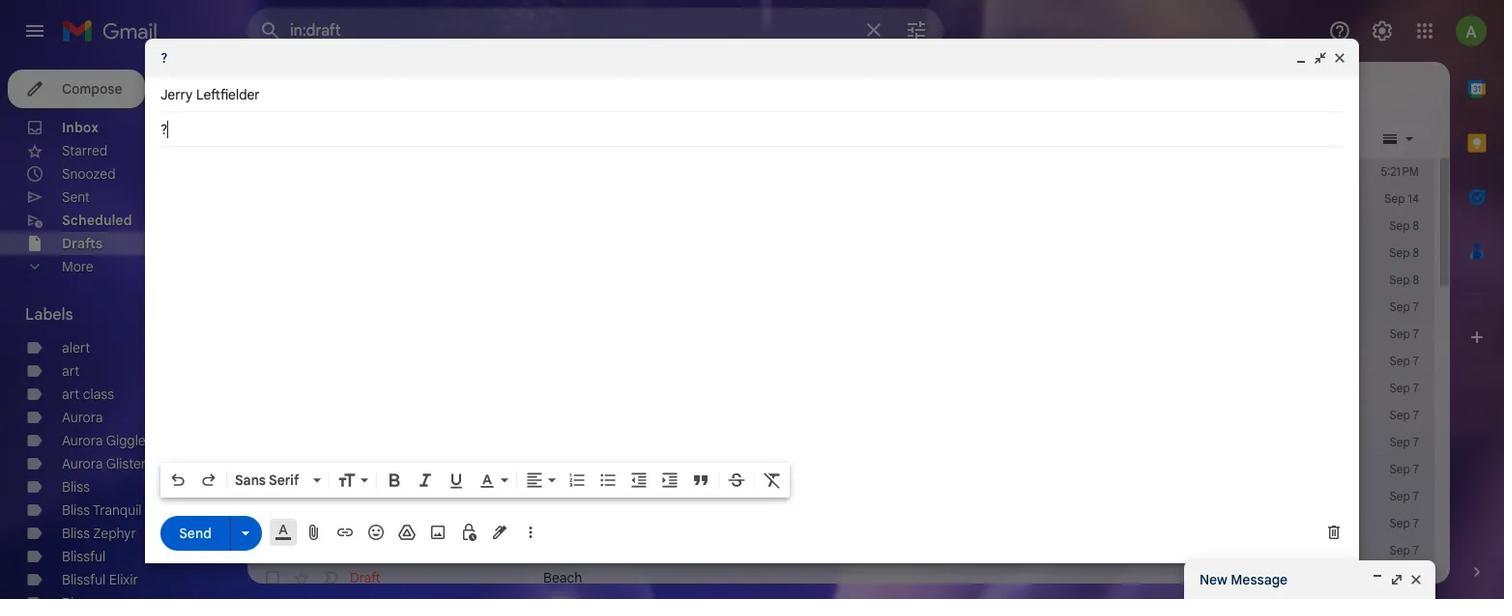 Task type: describe. For each thing, give the bounding box(es) containing it.
snoozed
[[62, 165, 116, 183]]

bold ‪(⌘b)‬ image
[[385, 471, 404, 490]]

sent
[[62, 189, 90, 206]]

2 sep 7 from the top
[[1390, 327, 1419, 341]]

not important switch for beach
[[321, 569, 340, 588]]

sep 14 row
[[248, 186, 1435, 213]]

drafts link
[[62, 235, 103, 252]]

1 7 from the top
[[1413, 300, 1419, 314]]

insert signature image
[[490, 523, 510, 542]]

developments.
[[1379, 272, 1469, 289]]

significant
[[1054, 272, 1117, 289]]

(no subject) link
[[543, 487, 1328, 507]]

minimize image for close icon on the right top of page
[[1294, 50, 1309, 66]]

wanted
[[1215, 272, 1260, 289]]

send
[[179, 525, 212, 542]]

8 for second sep 8 row from the bottom
[[1413, 219, 1419, 233]]

aurora link
[[62, 409, 103, 426]]

hi noah, just a quick update on the project. we've made some significant progress, and i wanted to share the latest developments. let's row
[[248, 267, 1504, 294]]

1 aurora from the top
[[62, 409, 103, 426]]

jerry leftfielder
[[160, 86, 260, 103]]

discard draft ‪(⌘⇧d)‬ image
[[1325, 523, 1344, 542]]

10 7 from the top
[[1413, 543, 1419, 558]]

attach files image
[[305, 523, 324, 542]]

made
[[979, 272, 1013, 289]]

strikethrough ‪(⌘⇧x)‬ image
[[727, 471, 746, 490]]

not important switch for breakfast
[[321, 541, 340, 561]]

draft for interview
[[350, 461, 381, 479]]

numbered list ‪(⌘⇧7)‬ image
[[568, 471, 587, 490]]

starred link
[[62, 142, 108, 160]]

inbox starred snoozed sent scheduled
[[62, 119, 132, 229]]

minimize image for close image
[[1370, 572, 1385, 588]]

i
[[1208, 272, 1212, 289]]

bliss zephyr link
[[62, 525, 136, 542]]

draft row
[[248, 510, 1435, 538]]

indent less ‪(⌘[)‬ image
[[629, 471, 649, 490]]

a
[[752, 272, 759, 289]]

hi noah, just a quick update on the project. we've made some significant progress, and i wanted to share the latest developments. let's cell
[[668, 272, 1504, 289]]

interview
[[543, 461, 599, 479]]

let's
[[1472, 272, 1502, 289]]

1 bliss from the top
[[62, 479, 90, 496]]

(no subject)
[[543, 488, 617, 506]]

toggle confidential mode image
[[459, 523, 479, 542]]

8 sep 7 from the top
[[1390, 489, 1419, 504]]

beach
[[543, 569, 582, 587]]

labels heading
[[25, 306, 205, 325]]

breakfast
[[543, 542, 602, 560]]

sep inside hi noah, just a quick update on the project. we've made some significant progress, and i wanted to share the latest developments. let's 'row'
[[1390, 273, 1410, 287]]

sent link
[[62, 189, 90, 206]]

update
[[799, 272, 843, 289]]

quote ‪(⌘⇧9)‬ image
[[691, 471, 711, 490]]

insert files using drive image
[[397, 523, 417, 542]]

italic ‪(⌘i)‬ image
[[416, 471, 435, 490]]

sans serif
[[235, 472, 299, 489]]

? dialog
[[145, 39, 1359, 564]]

compose
[[62, 80, 122, 98]]

we've
[[939, 272, 975, 289]]

5:21 pm
[[1381, 164, 1419, 179]]

close image
[[1409, 572, 1424, 588]]

on
[[846, 272, 862, 289]]

alert
[[62, 339, 90, 357]]

4 row from the top
[[248, 565, 1435, 592]]

alert art art class aurora aurora giggles aurora glisten bliss bliss tranquil bliss zephyr blissful blissful elixir
[[62, 339, 152, 589]]

draft inside row
[[350, 515, 381, 533]]

sep 14
[[1385, 191, 1419, 206]]

bulleted list ‪(⌘⇧8)‬ image
[[598, 471, 618, 490]]

noah,
[[684, 272, 720, 289]]

pop out image for close image
[[1389, 572, 1405, 588]]

inbox
[[62, 119, 99, 136]]

1 blissful from the top
[[62, 548, 106, 566]]

1 row from the top
[[248, 456, 1435, 483]]

blissful elixir link
[[62, 571, 138, 589]]

insert emoji ‪(⌘⇧2)‬ image
[[366, 523, 386, 542]]

2 art from the top
[[62, 386, 80, 403]]

share
[[1280, 272, 1314, 289]]

progress,
[[1120, 272, 1178, 289]]

underline ‪(⌘u)‬ image
[[447, 472, 466, 491]]

11 sep 7 from the top
[[1390, 570, 1419, 585]]

10 sep 7 from the top
[[1390, 543, 1419, 558]]

alert link
[[62, 339, 90, 357]]

11 7 from the top
[[1413, 570, 1419, 585]]

5 sep 7 from the top
[[1390, 408, 1419, 423]]

pop out image for close icon on the right top of page
[[1313, 50, 1328, 66]]

main menu image
[[23, 19, 46, 43]]

sep 8 inside hi noah, just a quick update on the project. we've made some significant progress, and i wanted to share the latest developments. let's 'row'
[[1390, 273, 1419, 287]]

more send options image
[[236, 524, 255, 543]]

bliss tranquil link
[[62, 502, 142, 519]]

1 sep 8 row from the top
[[248, 213, 1435, 240]]

insert photo image
[[428, 523, 448, 542]]

indent more ‪(⌘])‬ image
[[660, 471, 680, 490]]

redo ‪(⌘y)‬ image
[[199, 471, 219, 490]]

3 sep 7 row from the top
[[248, 348, 1435, 375]]

refresh image
[[321, 130, 340, 149]]

8 for second sep 8 row from the top of the page
[[1413, 246, 1419, 260]]

2 sep 7 row from the top
[[248, 321, 1435, 348]]



Task type: locate. For each thing, give the bounding box(es) containing it.
more options image
[[525, 523, 537, 542]]

5 sep 7 row from the top
[[248, 402, 1435, 429]]

aurora down art class 'link'
[[62, 409, 103, 426]]

settings image
[[1371, 19, 1394, 43]]

1 horizontal spatial pop out image
[[1389, 572, 1405, 588]]

2 not important switch from the top
[[321, 487, 340, 507]]

sans serif option
[[231, 471, 309, 490]]

None search field
[[248, 8, 944, 54]]

sep 8 right latest
[[1390, 273, 1419, 287]]

toggle split pane mode image
[[1381, 130, 1400, 149]]

tranquil
[[93, 502, 142, 519]]

to
[[1264, 272, 1276, 289]]

labels
[[25, 306, 73, 325]]

not important switch for interview
[[321, 460, 340, 480]]

0 vertical spatial pop out image
[[1313, 50, 1328, 66]]

the left latest
[[1317, 272, 1338, 289]]

aurora
[[62, 409, 103, 426], [62, 432, 103, 450], [62, 455, 103, 473]]

not important switch
[[321, 460, 340, 480], [321, 487, 340, 507], [321, 514, 340, 534], [321, 541, 340, 561], [321, 569, 340, 588]]

0 vertical spatial minimize image
[[1294, 50, 1309, 66]]

pop out image
[[1313, 50, 1328, 66], [1389, 572, 1405, 588]]

row
[[248, 456, 1435, 483], [248, 483, 1435, 510], [248, 538, 1435, 565], [248, 565, 1435, 592]]

bliss link
[[62, 479, 90, 496]]

2 bliss from the top
[[62, 502, 90, 519]]

send button
[[160, 516, 230, 551]]

art down 'art' link on the bottom of the page
[[62, 386, 80, 403]]

art class link
[[62, 386, 114, 403]]

art link
[[62, 363, 80, 380]]

2 draft from the top
[[350, 488, 381, 506]]

2 vertical spatial 8
[[1413, 273, 1419, 287]]

sep 8 row down 5:21 pm row
[[248, 213, 1435, 240]]

6 7 from the top
[[1413, 435, 1419, 450]]

7 sep 7 from the top
[[1390, 462, 1419, 477]]

art
[[62, 363, 80, 380], [62, 386, 80, 403]]

2 sep 8 row from the top
[[248, 240, 1435, 267]]

quick
[[763, 272, 796, 289]]

2 blissful from the top
[[62, 571, 106, 589]]

0 vertical spatial blissful
[[62, 548, 106, 566]]

1 art from the top
[[62, 363, 80, 380]]

5 7 from the top
[[1413, 408, 1419, 423]]

3 aurora from the top
[[62, 455, 103, 473]]

8 inside hi noah, just a quick update on the project. we've made some significant progress, and i wanted to share the latest developments. let's 'row'
[[1413, 273, 1419, 287]]

remove formatting ‪(⌘\)‬ image
[[763, 471, 782, 490]]

?
[[160, 49, 168, 67]]

sep 7 inside the draft row
[[1390, 516, 1419, 531]]

8 7 from the top
[[1413, 489, 1419, 504]]

3 row from the top
[[248, 538, 1435, 565]]

snoozed link
[[62, 165, 116, 183]]

9 sep 7 from the top
[[1390, 516, 1419, 531]]

clear search image
[[855, 11, 893, 49]]

1 vertical spatial aurora
[[62, 432, 103, 450]]

0 vertical spatial art
[[62, 363, 80, 380]]

sep
[[1385, 191, 1405, 206], [1390, 219, 1410, 233], [1390, 246, 1410, 260], [1390, 273, 1410, 287], [1390, 300, 1410, 314], [1390, 327, 1410, 341], [1390, 354, 1410, 368], [1390, 381, 1410, 395], [1390, 408, 1410, 423], [1390, 435, 1410, 450], [1390, 462, 1410, 477], [1390, 489, 1410, 504], [1390, 516, 1410, 531], [1390, 543, 1410, 558], [1390, 570, 1410, 585]]

bliss up bliss tranquil link
[[62, 479, 90, 496]]

4 draft from the top
[[350, 542, 381, 560]]

aurora glisten link
[[62, 455, 149, 473]]

tab list
[[1450, 62, 1504, 530]]

1 horizontal spatial minimize image
[[1370, 572, 1385, 588]]

1 vertical spatial art
[[62, 386, 80, 403]]

zephyr
[[93, 525, 136, 542]]

sep 7 row
[[248, 294, 1435, 321], [248, 321, 1435, 348], [248, 348, 1435, 375], [248, 375, 1435, 402], [248, 402, 1435, 429], [248, 429, 1435, 456]]

8 down the 14
[[1413, 219, 1419, 233]]

just
[[722, 272, 748, 289]]

blissful link
[[62, 548, 106, 566]]

some
[[1017, 272, 1050, 289]]

3 8 from the top
[[1413, 273, 1419, 287]]

3 not important switch from the top
[[321, 514, 340, 534]]

5 draft from the top
[[350, 569, 381, 587]]

4 7 from the top
[[1413, 381, 1419, 395]]

bliss
[[62, 479, 90, 496], [62, 502, 90, 519], [62, 525, 90, 542]]

0 horizontal spatial minimize image
[[1294, 50, 1309, 66]]

bliss up blissful 'link'
[[62, 525, 90, 542]]

bliss down bliss "link"
[[62, 502, 90, 519]]

4 sep 7 row from the top
[[248, 375, 1435, 402]]

0 horizontal spatial the
[[865, 272, 885, 289]]

sep 8 down the sep 14
[[1390, 219, 1419, 233]]

0 vertical spatial aurora
[[62, 409, 103, 426]]

2 vertical spatial aurora
[[62, 455, 103, 473]]

blissful
[[62, 548, 106, 566], [62, 571, 106, 589]]

subject)
[[567, 488, 617, 506]]

1 draft from the top
[[350, 461, 381, 479]]

pop out image left close icon on the right top of page
[[1313, 50, 1328, 66]]

sep 7
[[1390, 300, 1419, 314], [1390, 327, 1419, 341], [1390, 354, 1419, 368], [1390, 381, 1419, 395], [1390, 408, 1419, 423], [1390, 435, 1419, 450], [1390, 462, 1419, 477], [1390, 489, 1419, 504], [1390, 516, 1419, 531], [1390, 543, 1419, 558], [1390, 570, 1419, 585]]

2 aurora from the top
[[62, 432, 103, 450]]

more button
[[0, 255, 232, 278]]

3 sep 8 from the top
[[1390, 273, 1419, 287]]

sep 8 row up on
[[248, 240, 1435, 267]]

0 vertical spatial bliss
[[62, 479, 90, 496]]

1 vertical spatial sep 8
[[1390, 246, 1419, 260]]

main content containing hi noah, just a quick update on the project. we've made some significant progress, and i wanted to share the latest developments. let's
[[248, 62, 1504, 599]]

formatting options toolbar
[[160, 463, 790, 498]]

beach link
[[543, 569, 1328, 588]]

3 bliss from the top
[[62, 525, 90, 542]]

7 7 from the top
[[1413, 462, 1419, 477]]

undo ‪(⌘z)‬ image
[[168, 471, 188, 490]]

minimize image left close image
[[1370, 572, 1385, 588]]

hi
[[668, 272, 680, 289]]

sep 8 up developments.
[[1390, 246, 1419, 260]]

1 8 from the top
[[1413, 219, 1419, 233]]

8
[[1413, 219, 1419, 233], [1413, 246, 1419, 260], [1413, 273, 1419, 287]]

0 horizontal spatial pop out image
[[1313, 50, 1328, 66]]

insert link ‪(⌘k)‬ image
[[335, 523, 355, 542]]

6 sep 7 from the top
[[1390, 435, 1419, 450]]

5 not important switch from the top
[[321, 569, 340, 588]]

2 row from the top
[[248, 483, 1435, 510]]

glisten
[[106, 455, 149, 473]]

scheduled
[[62, 212, 132, 229]]

advanced search options image
[[897, 11, 936, 49]]

7 inside the draft row
[[1413, 516, 1419, 531]]

2 the from the left
[[1317, 272, 1338, 289]]

0 vertical spatial 8
[[1413, 219, 1419, 233]]

0 vertical spatial sep 8
[[1390, 219, 1419, 233]]

aurora up bliss "link"
[[62, 455, 103, 473]]

starred
[[62, 142, 108, 160]]

1 vertical spatial blissful
[[62, 571, 106, 589]]

the right on
[[865, 272, 885, 289]]

3 sep 7 from the top
[[1390, 354, 1419, 368]]

the
[[865, 272, 885, 289], [1317, 272, 1338, 289]]

not important switch for (no subject)
[[321, 487, 340, 507]]

elixir
[[109, 571, 138, 589]]

Subject field
[[160, 120, 1344, 139]]

6 sep 7 row from the top
[[248, 429, 1435, 456]]

2 vertical spatial bliss
[[62, 525, 90, 542]]

1 sep 8 from the top
[[1390, 219, 1419, 233]]

1 sep 7 from the top
[[1390, 300, 1419, 314]]

aurora giggles link
[[62, 432, 152, 450]]

14
[[1408, 191, 1419, 206]]

inbox link
[[62, 119, 99, 136]]

older image
[[1342, 130, 1361, 149]]

compose button
[[8, 70, 145, 108]]

and
[[1182, 272, 1205, 289]]

minimize image left close icon on the right top of page
[[1294, 50, 1309, 66]]

2 vertical spatial sep 8
[[1390, 273, 1419, 287]]

5:21 pm row
[[248, 159, 1435, 186]]

class
[[83, 386, 114, 403]]

more
[[62, 258, 93, 276]]

9 7 from the top
[[1413, 516, 1419, 531]]

1 vertical spatial bliss
[[62, 502, 90, 519]]

3 7 from the top
[[1413, 354, 1419, 368]]

latest
[[1341, 272, 1375, 289]]

drafts
[[62, 235, 103, 252]]

sep inside 'row'
[[1385, 191, 1405, 206]]

sep 8
[[1390, 219, 1419, 233], [1390, 246, 1419, 260], [1390, 273, 1419, 287]]

1 vertical spatial 8
[[1413, 246, 1419, 260]]

8 right latest
[[1413, 273, 1419, 287]]

blissful down blissful 'link'
[[62, 571, 106, 589]]

pop out image left close image
[[1389, 572, 1405, 588]]

sans
[[235, 472, 266, 489]]

1 the from the left
[[865, 272, 885, 289]]

close image
[[1332, 50, 1348, 66]]

4 sep 7 from the top
[[1390, 381, 1419, 395]]

giggles
[[106, 432, 152, 450]]

not important switch inside the draft row
[[321, 514, 340, 534]]

labels navigation
[[0, 62, 248, 599]]

1 not important switch from the top
[[321, 460, 340, 480]]

art down alert
[[62, 363, 80, 380]]

(no
[[543, 488, 564, 506]]

8 up developments.
[[1413, 246, 1419, 260]]

serif
[[269, 472, 299, 489]]

sep inside the draft row
[[1390, 516, 1410, 531]]

draft for breakfast
[[350, 542, 381, 560]]

draft
[[350, 461, 381, 479], [350, 488, 381, 506], [350, 515, 381, 533], [350, 542, 381, 560], [350, 569, 381, 587]]

breakfast link
[[543, 541, 1328, 561]]

sep 8 row
[[248, 213, 1435, 240], [248, 240, 1435, 267]]

blissful down bliss zephyr link
[[62, 548, 106, 566]]

draft for beach
[[350, 569, 381, 587]]

aurora down aurora link
[[62, 432, 103, 450]]

search mail image
[[253, 14, 288, 48]]

4 not important switch from the top
[[321, 541, 340, 561]]

draft for (no subject)
[[350, 488, 381, 506]]

1 sep 7 row from the top
[[248, 294, 1435, 321]]

7
[[1413, 300, 1419, 314], [1413, 327, 1419, 341], [1413, 354, 1419, 368], [1413, 381, 1419, 395], [1413, 408, 1419, 423], [1413, 435, 1419, 450], [1413, 462, 1419, 477], [1413, 489, 1419, 504], [1413, 516, 1419, 531], [1413, 543, 1419, 558], [1413, 570, 1419, 585]]

Message Body text field
[[160, 157, 1344, 457]]

hi noah, just a quick update on the project. we've made some significant progress, and i wanted to share the latest developments. let's 
[[668, 272, 1504, 289]]

1 vertical spatial minimize image
[[1370, 572, 1385, 588]]

leftfielder
[[196, 86, 260, 103]]

1 horizontal spatial the
[[1317, 272, 1338, 289]]

scheduled link
[[62, 212, 132, 229]]

jerry
[[160, 86, 193, 103]]

interview link
[[543, 460, 1328, 480]]

3 draft from the top
[[350, 515, 381, 533]]

2 sep 8 from the top
[[1390, 246, 1419, 260]]

2 7 from the top
[[1413, 327, 1419, 341]]

2 8 from the top
[[1413, 246, 1419, 260]]

project.
[[889, 272, 936, 289]]

minimize image
[[1294, 50, 1309, 66], [1370, 572, 1385, 588]]

1 vertical spatial pop out image
[[1389, 572, 1405, 588]]

main content
[[248, 62, 1504, 599]]



Task type: vqa. For each thing, say whether or not it's contained in the screenshot.
the bottommost for
no



